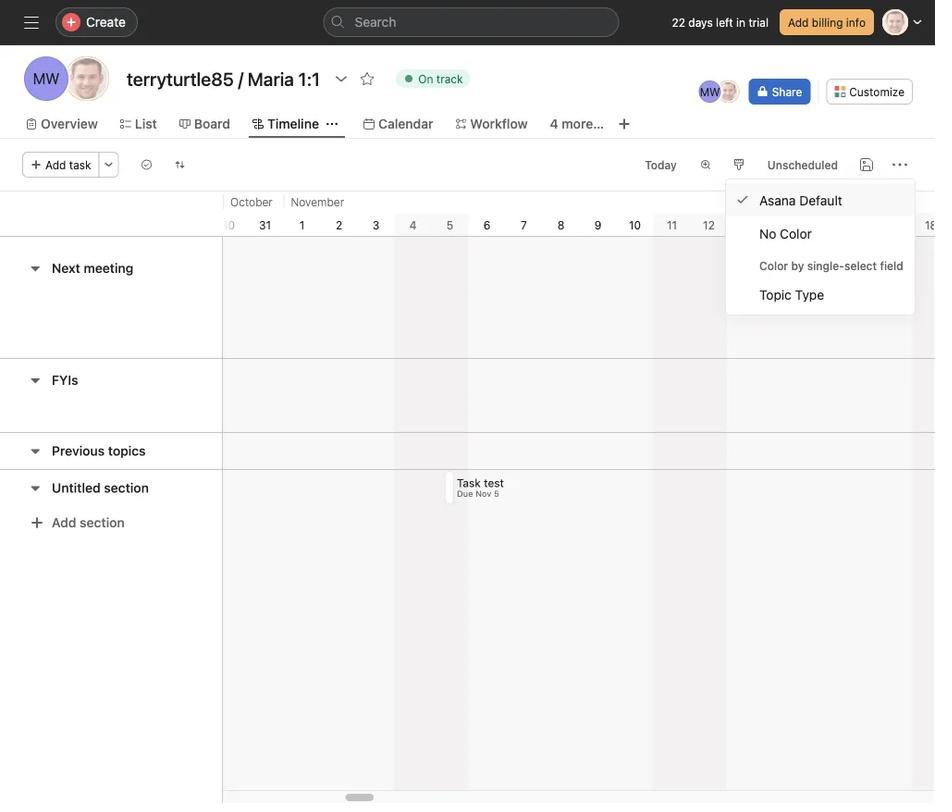 Task type: vqa. For each thing, say whether or not it's contained in the screenshot.
Tt
yes



Task type: locate. For each thing, give the bounding box(es) containing it.
workflow link
[[456, 114, 528, 134]]

1 vertical spatial 4
[[410, 218, 417, 231]]

collapse task list for the section next meeting image
[[28, 261, 43, 276]]

by
[[792, 259, 805, 272]]

4
[[550, 116, 559, 131], [410, 218, 417, 231]]

timeline
[[268, 116, 319, 131]]

0 vertical spatial 4
[[550, 116, 559, 131]]

on track
[[419, 72, 463, 85]]

4 right "3"
[[410, 218, 417, 231]]

0 vertical spatial add
[[789, 16, 810, 29]]

4 more…
[[550, 116, 605, 131]]

untitled section
[[52, 480, 149, 496]]

10
[[629, 218, 642, 231]]

nov
[[476, 489, 492, 499]]

color right no
[[781, 226, 813, 241]]

asana
[[760, 192, 797, 208]]

more actions image right 'save options' icon at the top right
[[893, 157, 908, 172]]

mw
[[33, 70, 60, 87], [700, 85, 721, 98]]

overview link
[[26, 114, 98, 134]]

1 vertical spatial 5
[[495, 489, 500, 499]]

0 horizontal spatial 4
[[410, 218, 417, 231]]

2 vertical spatial add
[[52, 515, 76, 530]]

in
[[737, 16, 746, 29]]

0 horizontal spatial tt
[[78, 70, 96, 87]]

color
[[781, 226, 813, 241], [760, 259, 789, 272]]

add
[[789, 16, 810, 29], [45, 158, 66, 171], [52, 515, 76, 530]]

add left task
[[45, 158, 66, 171]]

task
[[458, 477, 482, 490]]

section down topics
[[104, 480, 149, 496]]

collapse task list for the section untitled section image
[[28, 481, 43, 496]]

section
[[104, 480, 149, 496], [80, 515, 125, 530]]

more actions image right task
[[103, 159, 114, 170]]

mw left share button
[[700, 85, 721, 98]]

1 vertical spatial color
[[760, 259, 789, 272]]

mw up the overview link
[[33, 70, 60, 87]]

5 right "nov"
[[495, 489, 500, 499]]

1 vertical spatial section
[[80, 515, 125, 530]]

8
[[558, 218, 565, 231]]

5
[[447, 218, 454, 231], [495, 489, 500, 499]]

default
[[800, 192, 843, 208]]

add to starred image
[[360, 71, 375, 86]]

previous topics
[[52, 443, 146, 459]]

task
[[69, 158, 91, 171]]

1 horizontal spatial more actions image
[[893, 157, 908, 172]]

tt left share button
[[722, 85, 736, 98]]

add down 'untitled' at left
[[52, 515, 76, 530]]

tt
[[78, 70, 96, 87], [722, 85, 736, 98]]

2
[[336, 218, 343, 231]]

test
[[485, 477, 505, 490]]

on track button
[[388, 66, 479, 92]]

color left by at the top of page
[[760, 259, 789, 272]]

0 vertical spatial 5
[[447, 218, 454, 231]]

add section button
[[22, 506, 132, 540]]

22
[[673, 16, 686, 29]]

asana default
[[760, 192, 843, 208]]

0 vertical spatial section
[[104, 480, 149, 496]]

add for add section
[[52, 515, 76, 530]]

field
[[881, 259, 904, 272]]

search button
[[324, 7, 620, 37]]

tt up overview
[[78, 70, 96, 87]]

11
[[667, 218, 678, 231]]

search list box
[[324, 7, 620, 37]]

1 horizontal spatial mw
[[700, 85, 721, 98]]

topic
[[760, 287, 792, 302]]

4 inside 4 more… "popup button"
[[550, 116, 559, 131]]

board
[[194, 116, 231, 131]]

select
[[845, 259, 878, 272]]

add left billing
[[789, 16, 810, 29]]

tab actions image
[[327, 119, 338, 130]]

section down untitled section button
[[80, 515, 125, 530]]

share button
[[750, 79, 811, 105]]

asana default link
[[727, 183, 915, 217]]

november
[[291, 195, 345, 208]]

6
[[484, 218, 491, 231]]

1 horizontal spatial 5
[[495, 489, 500, 499]]

0 horizontal spatial more actions image
[[103, 159, 114, 170]]

1 vertical spatial add
[[45, 158, 66, 171]]

4 left 'more…'
[[550, 116, 559, 131]]

next meeting
[[52, 261, 134, 276]]

more actions image
[[893, 157, 908, 172], [103, 159, 114, 170]]

None text field
[[122, 62, 325, 95]]

1 horizontal spatial 4
[[550, 116, 559, 131]]

4 more… button
[[550, 114, 605, 134]]

create
[[86, 14, 126, 30]]

share
[[773, 85, 803, 98]]

add billing info
[[789, 16, 867, 29]]

left
[[717, 16, 734, 29]]

5 left "6"
[[447, 218, 454, 231]]

topic type link
[[727, 278, 915, 311]]

board link
[[179, 114, 231, 134]]

single-
[[808, 259, 845, 272]]



Task type: describe. For each thing, give the bounding box(es) containing it.
info
[[847, 16, 867, 29]]

type
[[796, 287, 825, 302]]

18
[[926, 218, 936, 231]]

overview
[[41, 116, 98, 131]]

untitled section button
[[52, 472, 149, 505]]

next
[[52, 261, 80, 276]]

3
[[373, 218, 380, 231]]

22 days left in trial
[[673, 16, 769, 29]]

add for add billing info
[[789, 16, 810, 29]]

30
[[221, 218, 235, 231]]

show options image
[[334, 71, 349, 86]]

section for add section
[[80, 515, 125, 530]]

more…
[[562, 116, 605, 131]]

section for untitled section
[[104, 480, 149, 496]]

4 for 4
[[410, 218, 417, 231]]

incomplete tasks image
[[141, 159, 152, 170]]

0 horizontal spatial mw
[[33, 70, 60, 87]]

fyis button
[[52, 364, 78, 397]]

customize button
[[827, 79, 914, 105]]

no color
[[760, 226, 813, 241]]

add tab image
[[618, 117, 632, 131]]

add for add task
[[45, 158, 66, 171]]

add task
[[45, 158, 91, 171]]

none image
[[175, 159, 186, 170]]

untitled
[[52, 480, 101, 496]]

color: default image
[[734, 159, 745, 170]]

color by single-select field
[[760, 259, 904, 272]]

add task button
[[22, 152, 100, 178]]

unscheduled button
[[760, 152, 847, 178]]

create button
[[56, 7, 138, 37]]

task test due nov 5
[[458, 477, 505, 499]]

1
[[300, 218, 305, 231]]

today button
[[637, 152, 686, 178]]

meeting
[[84, 261, 134, 276]]

weeks image
[[701, 159, 712, 170]]

october
[[231, 195, 273, 208]]

add section
[[52, 515, 125, 530]]

trial
[[749, 16, 769, 29]]

no
[[760, 226, 777, 241]]

collapse task list for the section fyis image
[[28, 373, 43, 388]]

list link
[[120, 114, 157, 134]]

list
[[135, 116, 157, 131]]

fyis
[[52, 373, 78, 388]]

previous
[[52, 443, 105, 459]]

0 vertical spatial color
[[781, 226, 813, 241]]

save options image
[[860, 157, 875, 172]]

today
[[645, 158, 678, 171]]

track
[[437, 72, 463, 85]]

1 horizontal spatial tt
[[722, 85, 736, 98]]

calendar
[[379, 116, 434, 131]]

0 horizontal spatial 5
[[447, 218, 454, 231]]

5 inside task test due nov 5
[[495, 489, 500, 499]]

days
[[689, 16, 714, 29]]

add billing info button
[[780, 9, 875, 35]]

previous topics button
[[52, 435, 146, 468]]

workflow
[[471, 116, 528, 131]]

collapse task list for the section previous topics image
[[28, 444, 43, 459]]

next meeting button
[[52, 252, 134, 285]]

14
[[778, 218, 790, 231]]

no color link
[[727, 217, 915, 250]]

4 for 4 more…
[[550, 116, 559, 131]]

expand sidebar image
[[24, 15, 39, 30]]

unscheduled
[[768, 158, 839, 171]]

on
[[419, 72, 434, 85]]

calendar link
[[364, 114, 434, 134]]

topics
[[108, 443, 146, 459]]

due
[[458, 489, 474, 499]]

12
[[704, 218, 716, 231]]

billing
[[813, 16, 844, 29]]

customize
[[850, 85, 905, 98]]

timeline link
[[253, 114, 319, 134]]

search
[[355, 14, 397, 30]]

31
[[259, 218, 271, 231]]

9
[[595, 218, 602, 231]]

topic type
[[760, 287, 825, 302]]

7
[[521, 218, 528, 231]]



